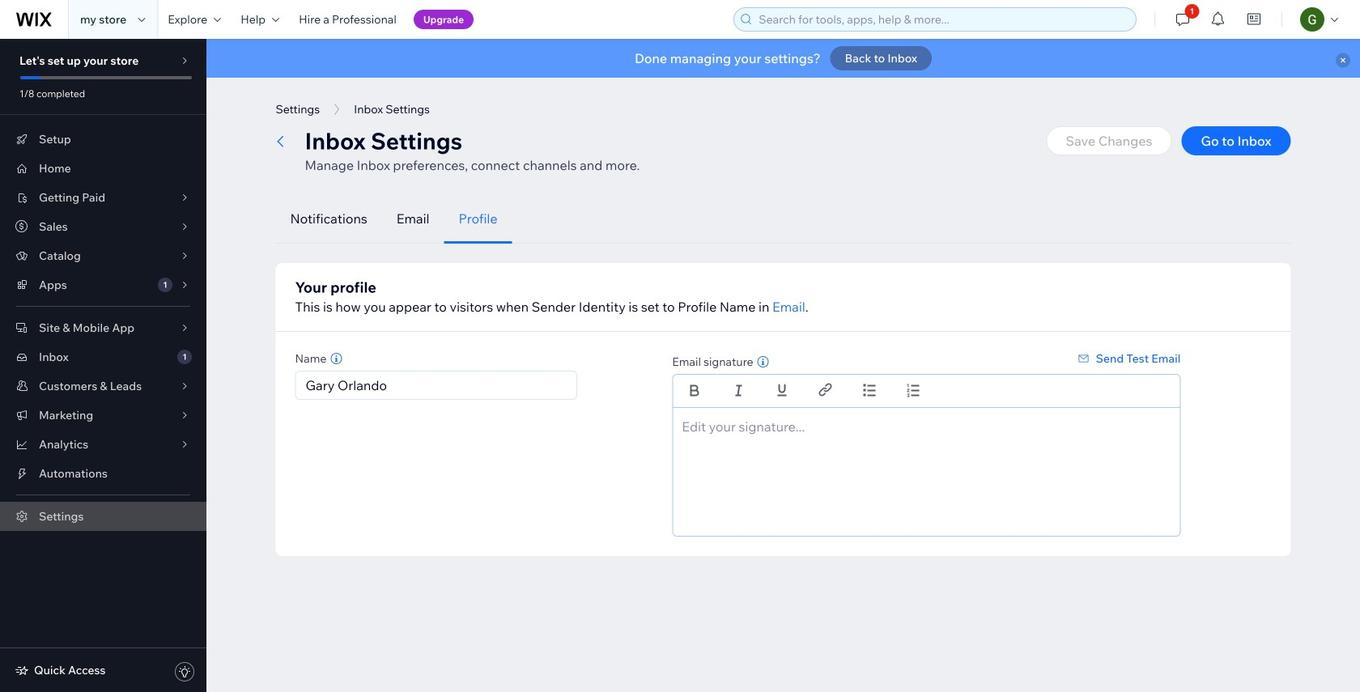 Task type: vqa. For each thing, say whether or not it's contained in the screenshot.
Design
no



Task type: locate. For each thing, give the bounding box(es) containing it.
alert
[[207, 39, 1361, 78]]

Search for tools, apps, help & more... field
[[754, 8, 1132, 31]]

sidebar element
[[0, 39, 207, 693]]

None text field
[[672, 407, 1181, 537]]



Task type: describe. For each thing, give the bounding box(es) containing it.
Enter your name here... field
[[301, 372, 572, 399]]



